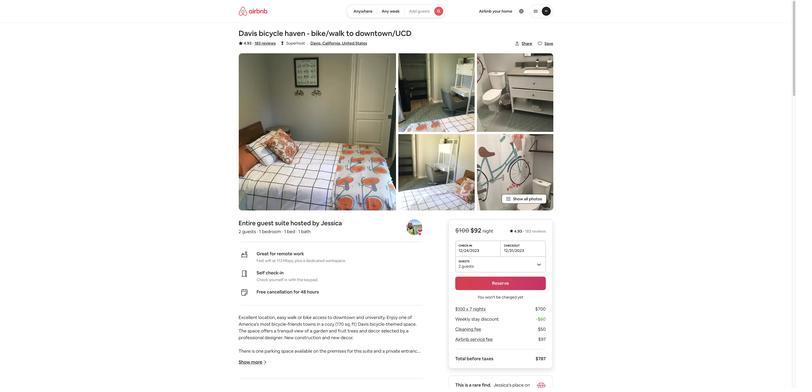 Task type: describe. For each thing, give the bounding box(es) containing it.
1 horizontal spatial 4.93 · 183 reviews
[[515, 229, 546, 234]]

1 horizontal spatial fee
[[486, 337, 493, 343]]

and right trees
[[359, 328, 367, 334]]

discount
[[481, 317, 499, 323]]

anywhere button
[[347, 4, 377, 18]]

a up designer.
[[274, 328, 276, 334]]

with inside on the other side of the garden we have an airbnb guesthouse that hosts 1-2 people. you are unlikely to have much contact with the person there as you'll have a separat
[[309, 382, 318, 388]]

self-
[[249, 355, 258, 361]]

2 inside dropdown button
[[459, 264, 461, 269]]

show all photos
[[513, 197, 542, 202]]

entire guest suite hosted by jessica 2 guests · 1 bedroom · 1 bed · 1 bath
[[239, 219, 342, 235]]

0 horizontal spatial is
[[252, 349, 255, 355]]

the inside self check-in check yourself in with the keypad.
[[297, 278, 303, 283]]

superhost
[[286, 41, 305, 46]]

free
[[257, 289, 266, 295]]

of inside the there is one parking space available on the premises for this suite and a private entrance with self-entry. the space is completely separate from other areas of the house.
[[375, 355, 380, 361]]

decor
[[368, 328, 380, 334]]

sq.
[[345, 322, 351, 328]]

haven
[[285, 29, 305, 38]]

america's
[[239, 322, 259, 328]]

view
[[294, 328, 304, 334]]

designer.
[[265, 335, 284, 341]]

any week button
[[377, 4, 405, 18]]

1 bicycle- from the left
[[272, 322, 288, 328]]

davis, california, united states button
[[311, 40, 367, 47]]

$100 x 7 nights
[[456, 307, 486, 312]]

selected
[[381, 328, 399, 334]]

keypad.
[[304, 278, 318, 283]]

stay
[[472, 317, 480, 323]]

reserve
[[492, 281, 509, 287]]

48
[[301, 289, 306, 295]]

available
[[295, 349, 312, 355]]

a down towns
[[310, 328, 312, 334]]

$100 for $92
[[456, 227, 469, 235]]

on
[[239, 376, 245, 382]]

12/31/2023
[[504, 248, 524, 253]]

1 vertical spatial space
[[281, 349, 294, 355]]

7
[[470, 307, 472, 312]]

cozy
[[325, 322, 335, 328]]

all
[[524, 197, 528, 202]]

· left bed
[[282, 229, 283, 235]]

1 horizontal spatial -
[[536, 317, 538, 323]]

you won't be charged yet
[[478, 295, 524, 300]]

night
[[483, 228, 494, 234]]

$100 x 7 nights button
[[456, 307, 486, 312]]

1 horizontal spatial in
[[285, 278, 288, 283]]

airbnb
[[328, 376, 342, 382]]

new
[[331, 335, 340, 341]]

1 horizontal spatial you
[[478, 295, 485, 300]]

(170
[[336, 322, 344, 328]]

1 horizontal spatial have
[[312, 376, 321, 382]]

$50
[[538, 327, 546, 333]]

hours
[[307, 289, 319, 295]]

downtown
[[333, 315, 355, 321]]

by
[[400, 328, 405, 334]]

side
[[266, 376, 275, 382]]

anywhere
[[354, 9, 373, 14]]

charged
[[502, 295, 517, 300]]

0 vertical spatial -
[[307, 29, 310, 38]]

suite inside entire guest suite hosted by jessica 2 guests · 1 bedroom · 1 bed · 1 bath
[[275, 219, 289, 227]]

great for remote work fast wifi at 113 mbps, plus a dedicated workspace.
[[257, 251, 346, 264]]

0 vertical spatial davis
[[239, 29, 257, 38]]

airbnb for airbnb your home
[[479, 9, 492, 14]]

by jessica
[[312, 219, 342, 227]]

areas
[[363, 355, 374, 361]]

and up new
[[329, 328, 337, 334]]

weekly stay discount
[[456, 317, 499, 323]]

profile element
[[452, 0, 553, 22]]

the inside the there is one parking space available on the premises for this suite and a private entrance with self-entry. the space is completely separate from other areas of the house.
[[270, 355, 278, 361]]

themed
[[386, 322, 403, 328]]

2 1 from the left
[[284, 229, 286, 235]]

unlikely
[[246, 382, 262, 388]]

any week
[[382, 9, 400, 14]]

0 horizontal spatial fee
[[475, 327, 481, 333]]

yourself
[[269, 278, 284, 283]]

separate
[[321, 355, 339, 361]]

other inside on the other side of the garden we have an airbnb guesthouse that hosts 1-2 people. you are unlikely to have much contact with the person there as you'll have a separat
[[254, 376, 265, 382]]

check-
[[266, 270, 280, 276]]

trees
[[348, 328, 358, 334]]

hosts
[[378, 376, 389, 382]]

at
[[272, 259, 276, 264]]

bedroom
[[262, 229, 281, 235]]

cleaning fee button
[[456, 327, 481, 333]]

total before taxes
[[456, 356, 494, 362]]

construction
[[295, 335, 321, 341]]

location,
[[258, 315, 276, 321]]

0 vertical spatial in
[[280, 270, 284, 276]]

taxes
[[482, 356, 494, 362]]

· davis, california, united states
[[307, 41, 367, 47]]

excellent location, easy walk or bike access to downtown and university. enjoy one of america's most bicycle-friends towns in a cozy (170 sq. ft) davis bicycle-themed space. the space offers a tranquil view of a garden and fruit trees and decor selected by a professional designer. new construction and new decor.
[[239, 315, 418, 341]]

$97
[[539, 337, 546, 343]]

decor.
[[341, 335, 354, 341]]

reserve button
[[456, 277, 546, 291]]

󰀃
[[281, 40, 284, 46]]

downtown/ucd
[[355, 29, 412, 38]]

this
[[354, 349, 362, 355]]

garden inside excellent location, easy walk or bike access to downtown and university. enjoy one of america's most bicycle-friends towns in a cozy (170 sq. ft) davis bicycle-themed space. the space offers a tranquil view of a garden and fruit trees and decor selected by a professional designer. new construction and new decor.
[[313, 328, 328, 334]]

save
[[545, 41, 553, 46]]

nights
[[473, 307, 486, 312]]

one inside excellent location, easy walk or bike access to downtown and university. enjoy one of america's most bicycle-friends towns in a cozy (170 sq. ft) davis bicycle-themed space. the space offers a tranquil view of a garden and fruit trees and decor selected by a professional designer. new construction and new decor.
[[399, 315, 407, 321]]

won't
[[485, 295, 496, 300]]

0 horizontal spatial have
[[268, 382, 278, 388]]

and up "ft)"
[[356, 315, 364, 321]]

a inside the there is one parking space available on the premises for this suite and a private entrance with self-entry. the space is completely separate from other areas of the house.
[[383, 349, 385, 355]]

1 horizontal spatial 183
[[525, 229, 532, 234]]

show more button
[[239, 360, 267, 366]]

· left 󰀃
[[278, 41, 279, 47]]

show for show all photos
[[513, 197, 523, 202]]

house.
[[389, 355, 402, 361]]

· left the 183 reviews button
[[252, 41, 253, 46]]

bike
[[303, 315, 312, 321]]

space inside excellent location, easy walk or bike access to downtown and university. enjoy one of america's most bicycle-friends towns in a cozy (170 sq. ft) davis bicycle-themed space. the space offers a tranquil view of a garden and fruit trees and decor selected by a professional designer. new construction and new decor.
[[248, 328, 260, 334]]



Task type: locate. For each thing, give the bounding box(es) containing it.
2 $100 from the top
[[456, 307, 466, 312]]

show inside button
[[513, 197, 523, 202]]

2 horizontal spatial 2
[[459, 264, 461, 269]]

enjoy
[[387, 315, 398, 321]]

4.93 · 183 reviews up the 12/31/2023
[[515, 229, 546, 234]]

1 vertical spatial davis
[[358, 322, 369, 328]]

other
[[351, 355, 362, 361], [254, 376, 265, 382]]

2 vertical spatial for
[[347, 349, 353, 355]]

2 horizontal spatial for
[[347, 349, 353, 355]]

for inside great for remote work fast wifi at 113 mbps, plus a dedicated workspace.
[[270, 251, 276, 257]]

have left an
[[312, 376, 321, 382]]

0 vertical spatial guests
[[418, 9, 430, 14]]

1 vertical spatial with
[[239, 355, 248, 361]]

0 horizontal spatial one
[[256, 349, 264, 355]]

suite inside the there is one parking space available on the premises for this suite and a private entrance with self-entry. the space is completely separate from other areas of the house.
[[363, 349, 373, 355]]

friends
[[288, 322, 302, 328]]

1 horizontal spatial 1
[[284, 229, 286, 235]]

1 horizontal spatial with
[[288, 278, 296, 283]]

1 left bath
[[298, 229, 300, 235]]

1 horizontal spatial airbnb
[[479, 9, 492, 14]]

self check-in check yourself in with the keypad.
[[257, 270, 318, 283]]

1 vertical spatial -
[[536, 317, 538, 323]]

davis
[[239, 29, 257, 38], [358, 322, 369, 328]]

2 horizontal spatial in
[[317, 322, 320, 328]]

0 horizontal spatial davis
[[239, 29, 257, 38]]

2 inside entire guest suite hosted by jessica 2 guests · 1 bedroom · 1 bed · 1 bath
[[239, 229, 241, 235]]

4.93 · 183 reviews down bicycle
[[244, 41, 276, 46]]

0 vertical spatial one
[[399, 315, 407, 321]]

0 vertical spatial 2
[[239, 229, 241, 235]]

entrance
[[401, 349, 420, 355]]

0 vertical spatial other
[[351, 355, 362, 361]]

4.93 left the 183 reviews button
[[244, 41, 252, 46]]

entire
[[239, 219, 256, 227]]

the down parking
[[270, 355, 278, 361]]

1 horizontal spatial is
[[293, 355, 296, 361]]

show more
[[239, 360, 262, 366]]

yet
[[518, 295, 524, 300]]

1 vertical spatial airbnb
[[456, 337, 470, 343]]

guests for add guests
[[418, 9, 430, 14]]

other inside the there is one parking space available on the premises for this suite and a private entrance with self-entry. the space is completely separate from other areas of the house.
[[351, 355, 362, 361]]

you right people.
[[413, 376, 421, 382]]

1 vertical spatial guests
[[242, 229, 256, 235]]

for inside the there is one parking space available on the premises for this suite and a private entrance with self-entry. the space is completely separate from other areas of the house.
[[347, 349, 353, 355]]

airbnb for airbnb service fee
[[456, 337, 470, 343]]

airbnb down cleaning
[[456, 337, 470, 343]]

any
[[382, 9, 389, 14]]

1 vertical spatial $100
[[456, 307, 466, 312]]

1 vertical spatial for
[[294, 289, 300, 295]]

in inside excellent location, easy walk or bike access to downtown and university. enjoy one of america's most bicycle-friends towns in a cozy (170 sq. ft) davis bicycle-themed space. the space offers a tranquil view of a garden and fruit trees and decor selected by a professional designer. new construction and new decor.
[[317, 322, 320, 328]]

davis bicycle haven - bike/walk to downtown/ucd image 4 image
[[477, 53, 553, 132]]

$60
[[538, 317, 546, 323]]

0 horizontal spatial with
[[239, 355, 248, 361]]

as
[[354, 382, 359, 388]]

davis bicycle haven - bike/walk to downtown/ucd image 3 image
[[398, 134, 475, 211]]

a down hosts
[[382, 382, 384, 388]]

your
[[493, 9, 501, 14]]

a
[[303, 259, 305, 264], [321, 322, 324, 328], [274, 328, 276, 334], [310, 328, 312, 334], [406, 328, 409, 334], [383, 349, 385, 355], [382, 382, 384, 388]]

one up space.
[[399, 315, 407, 321]]

· left davis,
[[307, 41, 308, 47]]

2 vertical spatial space
[[279, 355, 292, 361]]

1 horizontal spatial bicycle-
[[370, 322, 386, 328]]

$787
[[536, 356, 546, 362]]

0 horizontal spatial for
[[270, 251, 276, 257]]

in right the yourself
[[285, 278, 288, 283]]

to
[[346, 29, 354, 38], [328, 315, 332, 321], [263, 382, 267, 388]]

space down parking
[[279, 355, 292, 361]]

1 $100 from the top
[[456, 227, 469, 235]]

garden inside on the other side of the garden we have an airbnb guesthouse that hosts 1-2 people. you are unlikely to have much contact with the person there as you'll have a separat
[[289, 376, 304, 382]]

of up construction
[[305, 328, 309, 334]]

premises
[[328, 349, 346, 355]]

1 horizontal spatial garden
[[313, 328, 328, 334]]

you'll
[[360, 382, 370, 388]]

of right areas
[[375, 355, 380, 361]]

weekly
[[456, 317, 471, 323]]

share
[[522, 41, 532, 46]]

1 vertical spatial other
[[254, 376, 265, 382]]

airbnb your home
[[479, 9, 512, 14]]

an
[[322, 376, 327, 382]]

2 vertical spatial 2
[[393, 376, 396, 382]]

2 guests
[[459, 264, 474, 269]]

university.
[[365, 315, 386, 321]]

of inside on the other side of the garden we have an airbnb guesthouse that hosts 1-2 people. you are unlikely to have much contact with the person there as you'll have a separat
[[276, 376, 280, 382]]

be
[[496, 295, 501, 300]]

1 horizontal spatial guests
[[418, 9, 430, 14]]

0 vertical spatial 4.93 · 183 reviews
[[244, 41, 276, 46]]

davis right "ft)"
[[358, 322, 369, 328]]

bicycle- down university.
[[370, 322, 386, 328]]

airbnb your home link
[[476, 5, 516, 17]]

0 vertical spatial fee
[[475, 327, 481, 333]]

airbnb left your on the right top
[[479, 9, 492, 14]]

of right side
[[276, 376, 280, 382]]

much
[[279, 382, 290, 388]]

bike/walk
[[311, 29, 345, 38]]

4.93 · 183 reviews
[[244, 41, 276, 46], [515, 229, 546, 234]]

1 vertical spatial the
[[270, 355, 278, 361]]

3 1 from the left
[[298, 229, 300, 235]]

in up the yourself
[[280, 270, 284, 276]]

2 vertical spatial guests
[[462, 264, 474, 269]]

a right 'plus'
[[303, 259, 305, 264]]

home
[[502, 9, 512, 14]]

have down side
[[268, 382, 278, 388]]

1 vertical spatial fee
[[486, 337, 493, 343]]

fee up service
[[475, 327, 481, 333]]

private
[[386, 349, 400, 355]]

2 horizontal spatial 1
[[298, 229, 300, 235]]

garden down cozy
[[313, 328, 328, 334]]

$100 left $92
[[456, 227, 469, 235]]

0 horizontal spatial you
[[413, 376, 421, 382]]

2 horizontal spatial have
[[371, 382, 381, 388]]

1 horizontal spatial the
[[270, 355, 278, 361]]

1 1 from the left
[[259, 229, 261, 235]]

2 vertical spatial to
[[263, 382, 267, 388]]

photos
[[529, 197, 542, 202]]

1 horizontal spatial one
[[399, 315, 407, 321]]

2 inside on the other side of the garden we have an airbnb guesthouse that hosts 1-2 people. you are unlikely to have much contact with the person there as you'll have a separat
[[393, 376, 396, 382]]

in down access
[[317, 322, 320, 328]]

suite up bed
[[275, 219, 289, 227]]

1 vertical spatial you
[[413, 376, 421, 382]]

one up entry.
[[256, 349, 264, 355]]

0 vertical spatial is
[[252, 349, 255, 355]]

guesthouse
[[343, 376, 367, 382]]

2 down 12/24/2023
[[459, 264, 461, 269]]

none search field containing anywhere
[[347, 4, 446, 18]]

0 horizontal spatial 183
[[255, 41, 261, 46]]

dedicated
[[306, 259, 325, 264]]

· right bed
[[296, 229, 297, 235]]

the down america's
[[239, 328, 247, 334]]

other down the this
[[351, 355, 362, 361]]

of
[[408, 315, 412, 321], [305, 328, 309, 334], [375, 355, 380, 361], [276, 376, 280, 382]]

show for show more
[[239, 360, 250, 366]]

0 horizontal spatial 1
[[259, 229, 261, 235]]

with down there at the left bottom of page
[[239, 355, 248, 361]]

guests inside 2 guests dropdown button
[[462, 264, 474, 269]]

1 horizontal spatial reviews
[[532, 229, 546, 234]]

walk
[[287, 315, 297, 321]]

there is one parking space available on the premises for this suite and a private entrance with self-entry. the space is completely separate from other areas of the house.
[[239, 349, 421, 361]]

airbnb inside profile element
[[479, 9, 492, 14]]

1 down guest
[[259, 229, 261, 235]]

other up unlikely
[[254, 376, 265, 382]]

and up areas
[[374, 349, 382, 355]]

fee
[[475, 327, 481, 333], [486, 337, 493, 343]]

and inside the there is one parking space available on the premises for this suite and a private entrance with self-entry. the space is completely separate from other areas of the house.
[[374, 349, 382, 355]]

you left won't
[[478, 295, 485, 300]]

guests inside entire guest suite hosted by jessica 2 guests · 1 bedroom · 1 bed · 1 bath
[[242, 229, 256, 235]]

that
[[368, 376, 377, 382]]

davis,
[[311, 41, 322, 46]]

to up united
[[346, 29, 354, 38]]

before
[[467, 356, 481, 362]]

show left all
[[513, 197, 523, 202]]

the
[[239, 328, 247, 334], [270, 355, 278, 361]]

and left new
[[322, 335, 330, 341]]

is down available at the bottom
[[293, 355, 296, 361]]

a left cozy
[[321, 322, 324, 328]]

- right haven
[[307, 29, 310, 38]]

for
[[270, 251, 276, 257], [294, 289, 300, 295], [347, 349, 353, 355]]

2 bicycle- from the left
[[370, 322, 386, 328]]

1 vertical spatial garden
[[289, 376, 304, 382]]

1 vertical spatial show
[[239, 360, 250, 366]]

x
[[467, 307, 469, 312]]

guests down 12/24/2023
[[462, 264, 474, 269]]

183 reviews button
[[255, 40, 276, 46]]

a right by
[[406, 328, 409, 334]]

bicycle
[[259, 29, 283, 38]]

davis bicycle haven - bike/walk to downtown/ucd image 2 image
[[398, 53, 475, 132]]

from
[[340, 355, 350, 361]]

$100 for x
[[456, 307, 466, 312]]

fast
[[257, 259, 264, 264]]

show all photos button
[[502, 194, 547, 204]]

for left 48 at bottom
[[294, 289, 300, 295]]

1 vertical spatial 183
[[525, 229, 532, 234]]

davis inside excellent location, easy walk or bike access to downtown and university. enjoy one of america's most bicycle-friends towns in a cozy (170 sq. ft) davis bicycle-themed space. the space offers a tranquil view of a garden and fruit trees and decor selected by a professional designer. new construction and new decor.
[[358, 322, 369, 328]]

0 horizontal spatial suite
[[275, 219, 289, 227]]

0 horizontal spatial airbnb
[[456, 337, 470, 343]]

service
[[471, 337, 485, 343]]

davis up the 183 reviews button
[[239, 29, 257, 38]]

0 horizontal spatial -
[[307, 29, 310, 38]]

0 vertical spatial the
[[239, 328, 247, 334]]

with down we
[[309, 382, 318, 388]]

2 guests button
[[456, 257, 546, 273]]

1 vertical spatial reviews
[[532, 229, 546, 234]]

davis bicycle haven - bike/walk to downtown/ucd image 5 image
[[477, 134, 553, 211]]

the inside excellent location, easy walk or bike access to downtown and university. enjoy one of america's most bicycle-friends towns in a cozy (170 sq. ft) davis bicycle-themed space. the space offers a tranquil view of a garden and fruit trees and decor selected by a professional designer. new construction and new decor.
[[239, 328, 247, 334]]

plus
[[295, 259, 302, 264]]

to up cozy
[[328, 315, 332, 321]]

space down 'new'
[[281, 349, 294, 355]]

0 vertical spatial 183
[[255, 41, 261, 46]]

for left the this
[[347, 349, 353, 355]]

0 vertical spatial to
[[346, 29, 354, 38]]

2 horizontal spatial with
[[309, 382, 318, 388]]

people.
[[397, 376, 412, 382]]

one inside the there is one parking space available on the premises for this suite and a private entrance with self-entry. the space is completely separate from other areas of the house.
[[256, 349, 264, 355]]

guests right add
[[418, 9, 430, 14]]

a inside on the other side of the garden we have an airbnb guesthouse that hosts 1-2 people. you are unlikely to have much contact with the person there as you'll have a separat
[[382, 382, 384, 388]]

fee right service
[[486, 337, 493, 343]]

to down side
[[263, 382, 267, 388]]

1 horizontal spatial suite
[[363, 349, 373, 355]]

workspace.
[[325, 259, 346, 264]]

1 vertical spatial 4.93
[[515, 229, 522, 234]]

0 horizontal spatial 4.93 · 183 reviews
[[244, 41, 276, 46]]

wifi
[[265, 259, 271, 264]]

-
[[307, 29, 310, 38], [536, 317, 538, 323]]

1 horizontal spatial for
[[294, 289, 300, 295]]

0 vertical spatial space
[[248, 328, 260, 334]]

space up the professional
[[248, 328, 260, 334]]

1 vertical spatial suite
[[363, 349, 373, 355]]

1 horizontal spatial 2
[[393, 376, 396, 382]]

access
[[313, 315, 327, 321]]

- down $700
[[536, 317, 538, 323]]

2 horizontal spatial to
[[346, 29, 354, 38]]

1 vertical spatial in
[[285, 278, 288, 283]]

airbnb service fee
[[456, 337, 493, 343]]

week
[[390, 9, 400, 14]]

we
[[305, 376, 311, 382]]

guests inside add guests button
[[418, 9, 430, 14]]

183
[[255, 41, 261, 46], [525, 229, 532, 234]]

1 horizontal spatial to
[[328, 315, 332, 321]]

1 vertical spatial is
[[293, 355, 296, 361]]

is up self-
[[252, 349, 255, 355]]

great
[[257, 251, 269, 257]]

most
[[260, 322, 271, 328]]

with inside the there is one parking space available on the premises for this suite and a private entrance with self-entry. the space is completely separate from other areas of the house.
[[239, 355, 248, 361]]

to inside on the other side of the garden we have an airbnb guesthouse that hosts 1-2 people. you are unlikely to have much contact with the person there as you'll have a separat
[[263, 382, 267, 388]]

person
[[327, 382, 341, 388]]

$100 $92 night
[[456, 227, 494, 235]]

0 horizontal spatial in
[[280, 270, 284, 276]]

guests for 2 guests
[[462, 264, 474, 269]]

0 vertical spatial $100
[[456, 227, 469, 235]]

guests
[[418, 9, 430, 14], [242, 229, 256, 235], [462, 264, 474, 269]]

new
[[285, 335, 294, 341]]

0 vertical spatial you
[[478, 295, 485, 300]]

0 horizontal spatial reviews
[[262, 41, 276, 46]]

-$60
[[536, 317, 546, 323]]

4.93 up the 12/31/2023
[[515, 229, 522, 234]]

0 vertical spatial 4.93
[[244, 41, 252, 46]]

2 vertical spatial with
[[309, 382, 318, 388]]

jessica is a superhost. learn more about jessica. image
[[407, 220, 422, 235], [407, 220, 422, 235]]

with inside self check-in check yourself in with the keypad.
[[288, 278, 296, 283]]

$100 left the x on the right of the page
[[456, 307, 466, 312]]

show down there at the left bottom of page
[[239, 360, 250, 366]]

for up at
[[270, 251, 276, 257]]

with
[[288, 278, 296, 283], [239, 355, 248, 361], [309, 382, 318, 388]]

1 horizontal spatial davis
[[358, 322, 369, 328]]

bicycle- down easy
[[272, 322, 288, 328]]

0 vertical spatial reviews
[[262, 41, 276, 46]]

· up the 12/31/2023
[[523, 229, 524, 234]]

1 vertical spatial 4.93 · 183 reviews
[[515, 229, 546, 234]]

share button
[[513, 39, 535, 48]]

1 horizontal spatial other
[[351, 355, 362, 361]]

suite up areas
[[363, 349, 373, 355]]

more
[[251, 360, 262, 366]]

0 horizontal spatial 4.93
[[244, 41, 252, 46]]

offers
[[261, 328, 273, 334]]

2 vertical spatial in
[[317, 322, 320, 328]]

0 horizontal spatial show
[[239, 360, 250, 366]]

0 horizontal spatial garden
[[289, 376, 304, 382]]

$700
[[536, 307, 546, 312]]

davis bicycle haven - bike/walk to downtown/ucd image 1 image
[[239, 53, 396, 211]]

a left private
[[383, 349, 385, 355]]

you inside on the other side of the garden we have an airbnb guesthouse that hosts 1-2 people. you are unlikely to have much contact with the person there as you'll have a separat
[[413, 376, 421, 382]]

garden up the contact
[[289, 376, 304, 382]]

1 vertical spatial one
[[256, 349, 264, 355]]

to inside excellent location, easy walk or bike access to downtown and university. enjoy one of america's most bicycle-friends towns in a cozy (170 sq. ft) davis bicycle-themed space. the space offers a tranquil view of a garden and fruit trees and decor selected by a professional designer. new construction and new decor.
[[328, 315, 332, 321]]

0 vertical spatial suite
[[275, 219, 289, 227]]

0 vertical spatial show
[[513, 197, 523, 202]]

2 down the entire
[[239, 229, 241, 235]]

0 horizontal spatial other
[[254, 376, 265, 382]]

are
[[239, 382, 245, 388]]

·
[[252, 41, 253, 46], [278, 41, 279, 47], [307, 41, 308, 47], [257, 229, 258, 235], [282, 229, 283, 235], [296, 229, 297, 235], [523, 229, 524, 234]]

with up the 'free cancellation for 48 hours'
[[288, 278, 296, 283]]

a inside great for remote work fast wifi at 113 mbps, plus a dedicated workspace.
[[303, 259, 305, 264]]

1 left bed
[[284, 229, 286, 235]]

· down guest
[[257, 229, 258, 235]]

have down that
[[371, 382, 381, 388]]

free cancellation for 48 hours
[[257, 289, 319, 295]]

guests down the entire
[[242, 229, 256, 235]]

1 horizontal spatial 4.93
[[515, 229, 522, 234]]

12/24/2023
[[459, 248, 479, 253]]

0 horizontal spatial guests
[[242, 229, 256, 235]]

None search field
[[347, 4, 446, 18]]

0 vertical spatial for
[[270, 251, 276, 257]]

2 left people.
[[393, 376, 396, 382]]

of up space.
[[408, 315, 412, 321]]

0 horizontal spatial to
[[263, 382, 267, 388]]



Task type: vqa. For each thing, say whether or not it's contained in the screenshot.
$92's $100
yes



